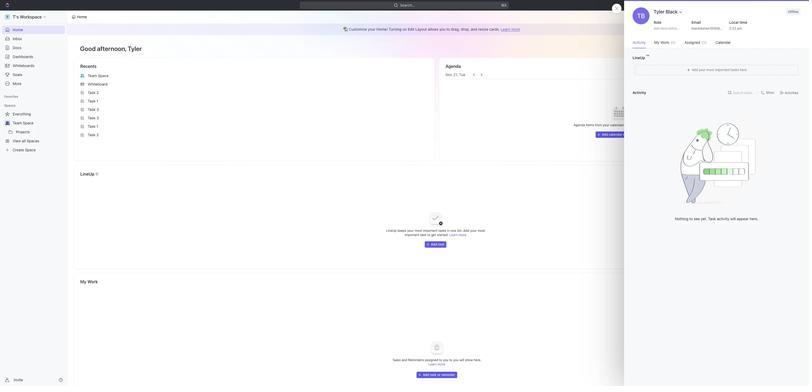 Task type: describe. For each thing, give the bounding box(es) containing it.
offline
[[789, 10, 799, 14]]

all
[[22, 139, 26, 143]]

my work
[[80, 280, 98, 284]]

here. inside tasks and reminders assigned to you to you will show here. learn more
[[474, 358, 482, 362]]

most inside add your most important tasks here. "dropdown button"
[[707, 68, 715, 72]]

list.
[[457, 229, 463, 233]]

show inside tasks and reminders assigned to you to you will show here. learn more
[[465, 358, 473, 362]]

t's workspace
[[13, 15, 42, 19]]

t
[[6, 15, 8, 19]]

add task button
[[425, 242, 447, 248]]

good afternoon, tyler
[[80, 45, 142, 52]]

lineup for lineup
[[80, 172, 94, 177]]

1 activity from the top
[[633, 40, 646, 45]]

docs link
[[2, 44, 65, 52]]

‎task for ‎task 2
[[88, 133, 96, 137]]

today
[[777, 73, 787, 77]]

nothing
[[675, 217, 689, 221]]

lineup tm
[[633, 54, 650, 60]]

1 horizontal spatial show
[[632, 123, 640, 127]]

task for task 1 "link"
[[88, 99, 96, 103]]

2 task 3 from the top
[[88, 116, 99, 120]]

task right yet.
[[709, 217, 716, 221]]

1 horizontal spatial important
[[423, 229, 438, 233]]

more button
[[2, 80, 65, 88]]

dashboards link
[[2, 53, 65, 61]]

1 horizontal spatial more
[[459, 233, 467, 237]]

from
[[595, 123, 602, 127]]

my for my work (0)
[[655, 40, 660, 45]]

task for the task 2 link
[[88, 90, 96, 95]]

Search tasks.. text field
[[734, 89, 756, 97]]

add inside role add description...
[[654, 26, 660, 30]]

user group image inside team space link
[[80, 74, 85, 77]]

work for my work (0)
[[661, 40, 670, 45]]

t's workspace, , element
[[5, 14, 10, 20]]

create space link
[[2, 146, 64, 154]]

create
[[13, 148, 24, 152]]

to up the "reminder"
[[450, 358, 453, 362]]

manage cards
[[777, 15, 802, 19]]

view
[[13, 139, 21, 143]]

home link
[[2, 26, 65, 34]]

recents
[[80, 64, 97, 69]]

1 vertical spatial learn
[[450, 233, 458, 237]]

1 horizontal spatial team space
[[88, 73, 109, 78]]

projects
[[16, 130, 30, 134]]

view all spaces
[[13, 139, 39, 143]]

1 task 3 link from the top
[[78, 105, 431, 114]]

learn more
[[450, 233, 467, 237]]

inbox link
[[2, 35, 65, 43]]

you right allows
[[440, 27, 446, 31]]

email
[[692, 20, 701, 25]]

0 horizontal spatial most
[[415, 229, 422, 233]]

create space
[[13, 148, 36, 152]]

cards.
[[490, 27, 500, 31]]

local
[[730, 20, 739, 25]]

lineup for lineup tm
[[633, 56, 646, 60]]

manage cards button
[[773, 13, 805, 21]]

integrations
[[623, 133, 642, 137]]

good
[[80, 45, 96, 52]]

inbox
[[13, 36, 22, 41]]

🏡
[[343, 27, 348, 31]]

nov 21, tue
[[446, 72, 466, 77]]

whiteboard
[[88, 82, 108, 86]]

whiteboards
[[13, 63, 34, 68]]

add for add your most important tasks here.
[[692, 68, 698, 72]]

work for my work
[[87, 280, 98, 284]]

items
[[586, 123, 594, 127]]

you up the "reminder"
[[453, 358, 459, 362]]

add for add task or reminder
[[423, 373, 429, 377]]

yet.
[[701, 217, 708, 221]]

task 2 link
[[78, 89, 431, 97]]

2 horizontal spatial will
[[731, 217, 736, 221]]

activities button
[[779, 90, 801, 96]]

everything link
[[2, 110, 64, 118]]

my work (0)
[[655, 40, 676, 45]]

afternoon,
[[97, 45, 126, 52]]

⌘k
[[502, 3, 507, 7]]

2 horizontal spatial more
[[512, 27, 520, 31]]

tasks inside lineup keeps your most important tasks in one list. add your most important task to get started.
[[439, 229, 447, 233]]

local time 2:22 pm
[[730, 20, 748, 30]]

🏡 customize your home! turning on edit layout allows you to drag, drop, and resize cards. learn more
[[343, 27, 520, 31]]

add calendar integrations button
[[596, 132, 644, 138]]

edit
[[408, 27, 415, 31]]

and inside tasks and reminders assigned to you to you will show here. learn more
[[402, 358, 408, 362]]

workspace
[[20, 15, 42, 19]]

layout
[[416, 27, 427, 31]]

favorites button
[[2, 94, 20, 100]]

add calendar integrations
[[602, 133, 642, 137]]

21,
[[454, 72, 459, 77]]

2 3 from the top
[[97, 116, 99, 120]]

turning
[[389, 27, 402, 31]]

show
[[767, 91, 775, 95]]

today button
[[775, 72, 789, 78]]

tree inside sidebar navigation
[[2, 110, 65, 154]]

activities
[[785, 91, 799, 95]]

goals
[[13, 72, 22, 77]]

pm
[[738, 26, 742, 30]]

agenda items from your calendars will show here.
[[574, 123, 649, 127]]

assigned
[[685, 40, 701, 45]]

whiteboard link
[[78, 80, 431, 89]]

1 horizontal spatial spaces
[[27, 139, 39, 143]]

appear
[[737, 217, 749, 221]]

upgrade
[[745, 3, 760, 7]]

1 horizontal spatial tyler
[[654, 9, 665, 15]]

add task button
[[425, 242, 447, 248]]

on
[[403, 27, 407, 31]]

‎task 2 link
[[78, 131, 431, 139]]

role
[[654, 20, 662, 25]]

team space link inside sidebar navigation
[[13, 119, 64, 127]]

tasks and reminders assigned to you to you will show here. learn more
[[393, 358, 482, 367]]

add task
[[431, 243, 445, 247]]

keeps
[[398, 229, 407, 233]]

add for add calendar integrations
[[602, 133, 608, 137]]

resize
[[478, 27, 489, 31]]

description...
[[661, 26, 681, 30]]



Task type: vqa. For each thing, say whether or not it's contained in the screenshot.
Board on the top of the page
no



Task type: locate. For each thing, give the bounding box(es) containing it.
role add description...
[[654, 20, 681, 30]]

1 vertical spatial home
[[13, 27, 23, 32]]

learn down assigned
[[429, 363, 437, 367]]

space up whiteboard
[[98, 73, 109, 78]]

1 inside "link"
[[97, 99, 98, 103]]

1 vertical spatial important
[[423, 229, 438, 233]]

1 down task 2
[[97, 99, 98, 103]]

0 vertical spatial space
[[98, 73, 109, 78]]

1 vertical spatial lineup
[[80, 172, 94, 177]]

task 3 down task 1
[[88, 107, 99, 112]]

0 vertical spatial home
[[77, 15, 87, 19]]

one
[[451, 229, 457, 233]]

0 horizontal spatial and
[[402, 358, 408, 362]]

0 vertical spatial and
[[471, 27, 477, 31]]

1 horizontal spatial user group image
[[80, 74, 85, 77]]

task
[[88, 90, 96, 95], [88, 99, 96, 103], [88, 107, 96, 112], [88, 116, 96, 120], [709, 217, 716, 221]]

‎task up '‎task 2'
[[88, 124, 96, 129]]

learn
[[501, 27, 511, 31], [450, 233, 458, 237], [429, 363, 437, 367]]

and right drop,
[[471, 27, 477, 31]]

2:22
[[730, 26, 737, 30]]

1 vertical spatial team
[[13, 121, 22, 125]]

0 horizontal spatial learn
[[429, 363, 437, 367]]

2 vertical spatial learn more link
[[429, 363, 446, 367]]

2
[[97, 90, 99, 95], [97, 133, 99, 137]]

1 vertical spatial space
[[23, 121, 34, 125]]

0 horizontal spatial work
[[87, 280, 98, 284]]

0 vertical spatial will
[[626, 123, 631, 127]]

1 vertical spatial user group image
[[5, 122, 9, 125]]

1 vertical spatial show
[[465, 358, 473, 362]]

‎task down ‎task 1
[[88, 133, 96, 137]]

task up task 1
[[88, 90, 96, 95]]

tm
[[646, 54, 650, 57]]

space inside create space link
[[25, 148, 36, 152]]

task left 'or'
[[430, 373, 437, 377]]

calendar
[[716, 40, 731, 45]]

1 horizontal spatial task
[[430, 373, 437, 377]]

tyler up role
[[654, 9, 665, 15]]

1 1 from the top
[[97, 99, 98, 103]]

2 for task 2
[[97, 90, 99, 95]]

3 down task 1
[[97, 107, 99, 112]]

1 horizontal spatial (0)
[[702, 40, 707, 45]]

0 vertical spatial 2
[[97, 90, 99, 95]]

1 vertical spatial more
[[459, 233, 467, 237]]

1 (0) from the left
[[671, 40, 676, 45]]

add for add task
[[431, 243, 437, 247]]

tree
[[2, 110, 65, 154]]

1 vertical spatial work
[[87, 280, 98, 284]]

0 vertical spatial team
[[88, 73, 97, 78]]

task left the get
[[420, 233, 427, 237]]

(0) right assigned
[[702, 40, 707, 45]]

team space up whiteboard
[[88, 73, 109, 78]]

0 vertical spatial lineup
[[633, 56, 646, 60]]

important inside "dropdown button"
[[716, 68, 731, 72]]

agenda left items on the right top of page
[[574, 123, 585, 127]]

0 horizontal spatial team space
[[13, 121, 34, 125]]

0 vertical spatial show
[[632, 123, 640, 127]]

tue
[[460, 72, 466, 77]]

0 vertical spatial work
[[661, 40, 670, 45]]

activity
[[633, 40, 646, 45], [633, 90, 647, 95]]

agenda for agenda
[[446, 64, 461, 69]]

1 vertical spatial task 3
[[88, 116, 99, 120]]

nothing to see yet. task activity will appear here.
[[675, 217, 759, 221]]

add inside dropdown button
[[431, 243, 437, 247]]

2 vertical spatial will
[[460, 358, 465, 362]]

2 vertical spatial space
[[25, 148, 36, 152]]

user group image inside sidebar navigation
[[5, 122, 9, 125]]

1 horizontal spatial tasks
[[731, 68, 740, 72]]

calendar
[[609, 133, 623, 137]]

0 vertical spatial tasks
[[731, 68, 740, 72]]

tasks up search tasks.. text box
[[731, 68, 740, 72]]

1 vertical spatial agenda
[[574, 123, 585, 127]]

1 vertical spatial ‎task
[[88, 133, 96, 137]]

task 3 link up ‎task 2 link
[[78, 114, 431, 122]]

and right tasks
[[402, 358, 408, 362]]

add task or reminder
[[423, 373, 455, 377]]

you right assigned
[[443, 358, 449, 362]]

to left "see"
[[690, 217, 693, 221]]

to inside lineup keeps your most important tasks in one list. add your most important task to get started.
[[428, 233, 431, 237]]

team space link up projects link
[[13, 119, 64, 127]]

manage
[[777, 15, 790, 19]]

nov 21, tue button
[[446, 72, 466, 77]]

2 horizontal spatial important
[[716, 68, 731, 72]]

to left the get
[[428, 233, 431, 237]]

1 vertical spatial tyler
[[128, 45, 142, 52]]

more down list.
[[459, 233, 467, 237]]

2 vertical spatial important
[[405, 233, 420, 237]]

tb
[[638, 12, 645, 20]]

tyler right afternoon,
[[128, 45, 142, 52]]

0 horizontal spatial lineup
[[80, 172, 94, 177]]

team inside sidebar navigation
[[13, 121, 22, 125]]

1 horizontal spatial team space link
[[78, 72, 431, 80]]

1 horizontal spatial agenda
[[574, 123, 585, 127]]

1 vertical spatial 3
[[97, 116, 99, 120]]

1 horizontal spatial learn more link
[[450, 233, 467, 237]]

task
[[420, 233, 427, 237], [438, 243, 445, 247], [430, 373, 437, 377]]

1 vertical spatial spaces
[[27, 139, 39, 143]]

time
[[740, 20, 748, 25]]

in
[[447, 229, 450, 233]]

and
[[471, 27, 477, 31], [402, 358, 408, 362]]

0 vertical spatial learn more link
[[501, 27, 520, 31]]

0 vertical spatial tyler
[[654, 9, 665, 15]]

2 1 from the top
[[97, 124, 98, 129]]

tree containing everything
[[2, 110, 65, 154]]

1 horizontal spatial home
[[77, 15, 87, 19]]

‎task inside ‎task 2 link
[[88, 133, 96, 137]]

‎task 1 link
[[78, 122, 431, 131]]

will
[[626, 123, 631, 127], [731, 217, 736, 221], [460, 358, 465, 362]]

task for add task or reminder
[[430, 373, 437, 377]]

task up ‎task 1
[[88, 116, 96, 120]]

task 3 up ‎task 1
[[88, 116, 99, 120]]

home inside sidebar navigation
[[13, 27, 23, 32]]

0 vertical spatial ‎task
[[88, 124, 96, 129]]

here. inside add your most important tasks here. "dropdown button"
[[740, 68, 748, 72]]

0 vertical spatial my
[[655, 40, 660, 45]]

1 horizontal spatial learn
[[450, 233, 458, 237]]

learn more link right "cards."
[[501, 27, 520, 31]]

will inside tasks and reminders assigned to you to you will show here. learn more
[[460, 358, 465, 362]]

1 vertical spatial 1
[[97, 124, 98, 129]]

1 task 3 from the top
[[88, 107, 99, 112]]

assigned (0)
[[685, 40, 707, 45]]

add description... button
[[652, 25, 687, 32]]

1 vertical spatial team space link
[[13, 119, 64, 127]]

important
[[716, 68, 731, 72], [423, 229, 438, 233], [405, 233, 420, 237]]

2 vertical spatial task
[[430, 373, 437, 377]]

cards
[[791, 15, 802, 19]]

1 3 from the top
[[97, 107, 99, 112]]

task inside "link"
[[88, 99, 96, 103]]

allows
[[428, 27, 439, 31]]

1 horizontal spatial most
[[478, 229, 485, 233]]

learn inside tasks and reminders assigned to you to you will show here. learn more
[[429, 363, 437, 367]]

0 horizontal spatial team space link
[[13, 119, 64, 127]]

customize
[[349, 27, 367, 31]]

2 vertical spatial lineup
[[386, 229, 397, 233]]

nov
[[446, 72, 453, 77]]

lineup inside lineup tm
[[633, 56, 646, 60]]

2 task 3 link from the top
[[78, 114, 431, 122]]

2 for ‎task 2
[[97, 133, 99, 137]]

0 vertical spatial activity
[[633, 40, 646, 45]]

task for add task
[[438, 243, 445, 247]]

blacklashes1000@gmail.com
[[692, 26, 736, 30]]

learn down one
[[450, 233, 458, 237]]

more up add task or reminder
[[438, 363, 446, 367]]

calendars
[[611, 123, 625, 127]]

space down view all spaces link on the left
[[25, 148, 36, 152]]

0 horizontal spatial will
[[460, 358, 465, 362]]

1 horizontal spatial work
[[661, 40, 670, 45]]

2 down ‎task 1
[[97, 133, 99, 137]]

1
[[97, 99, 98, 103], [97, 124, 98, 129]]

‎task 2
[[88, 133, 99, 137]]

(0) down description...
[[671, 40, 676, 45]]

‎task inside ‎task 1 link
[[88, 124, 96, 129]]

projects link
[[16, 128, 64, 136]]

0 horizontal spatial show
[[465, 358, 473, 362]]

sidebar navigation
[[0, 11, 68, 386]]

drop,
[[461, 27, 470, 31]]

0 horizontal spatial agenda
[[446, 64, 461, 69]]

0 horizontal spatial home
[[13, 27, 23, 32]]

1 vertical spatial activity
[[633, 90, 647, 95]]

0 vertical spatial important
[[716, 68, 731, 72]]

upgrade link
[[737, 2, 763, 9]]

1 horizontal spatial and
[[471, 27, 477, 31]]

0 vertical spatial team space
[[88, 73, 109, 78]]

your inside "dropdown button"
[[699, 68, 706, 72]]

1 vertical spatial and
[[402, 358, 408, 362]]

2 horizontal spatial learn more link
[[501, 27, 520, 31]]

work
[[661, 40, 670, 45], [87, 280, 98, 284]]

my
[[655, 40, 660, 45], [80, 280, 86, 284]]

2 inside ‎task 2 link
[[97, 133, 99, 137]]

task down task 1
[[88, 107, 96, 112]]

2 horizontal spatial task
[[438, 243, 445, 247]]

1 for ‎task 1
[[97, 124, 98, 129]]

1 vertical spatial team space
[[13, 121, 34, 125]]

space down everything link
[[23, 121, 34, 125]]

task 3 link up ‎task 1 link
[[78, 105, 431, 114]]

task down task 2
[[88, 99, 96, 103]]

2 horizontal spatial most
[[707, 68, 715, 72]]

1 for task 1
[[97, 99, 98, 103]]

team space link up the task 2 link
[[78, 72, 431, 80]]

most
[[707, 68, 715, 72], [415, 229, 422, 233], [478, 229, 485, 233]]

user group image
[[80, 74, 85, 77], [5, 122, 9, 125]]

0 vertical spatial task
[[420, 233, 427, 237]]

learn more link for lineup
[[450, 233, 467, 237]]

2 inside the task 2 link
[[97, 90, 99, 95]]

0 vertical spatial 1
[[97, 99, 98, 103]]

reminder
[[442, 373, 455, 377]]

2 down whiteboard
[[97, 90, 99, 95]]

learn right "cards."
[[501, 27, 511, 31]]

add inside "dropdown button"
[[692, 68, 698, 72]]

show
[[632, 123, 640, 127], [465, 358, 473, 362]]

home!
[[377, 27, 388, 31]]

task inside dropdown button
[[438, 243, 445, 247]]

2 vertical spatial more
[[438, 363, 446, 367]]

learn more link for my work
[[429, 363, 446, 367]]

team down everything
[[13, 121, 22, 125]]

2 ‎task from the top
[[88, 133, 96, 137]]

lineup inside lineup keeps your most important tasks in one list. add your most important task to get started.
[[386, 229, 397, 233]]

1 horizontal spatial will
[[626, 123, 631, 127]]

learn more link down list.
[[450, 233, 467, 237]]

task inside lineup keeps your most important tasks in one list. add your most important task to get started.
[[420, 233, 427, 237]]

tasks up started.
[[439, 229, 447, 233]]

task 1
[[88, 99, 98, 103]]

spaces up create space link
[[27, 139, 39, 143]]

to left drag,
[[447, 27, 450, 31]]

new button
[[765, 1, 783, 10]]

1 2 from the top
[[97, 90, 99, 95]]

2 vertical spatial learn
[[429, 363, 437, 367]]

1 horizontal spatial my
[[655, 40, 660, 45]]

learn more link down assigned
[[429, 363, 446, 367]]

task 3 link
[[78, 105, 431, 114], [78, 114, 431, 122]]

invite
[[14, 378, 23, 382]]

0 horizontal spatial (0)
[[671, 40, 676, 45]]

get
[[432, 233, 436, 237]]

agenda for agenda items from your calendars will show here.
[[574, 123, 585, 127]]

‎task for ‎task 1
[[88, 124, 96, 129]]

0 vertical spatial team space link
[[78, 72, 431, 80]]

tyler black button
[[652, 7, 686, 16], [652, 7, 686, 16]]

task 3
[[88, 107, 99, 112], [88, 116, 99, 120]]

2 activity from the top
[[633, 90, 647, 95]]

home
[[77, 15, 87, 19], [13, 27, 23, 32]]

favorites
[[4, 95, 18, 99]]

‎task 1
[[88, 124, 98, 129]]

task 2
[[88, 90, 99, 95]]

spaces down 'favorites' button
[[4, 104, 15, 108]]

team space link
[[78, 72, 431, 80], [13, 119, 64, 127]]

1 vertical spatial task
[[438, 243, 445, 247]]

2 horizontal spatial learn
[[501, 27, 511, 31]]

t's
[[13, 15, 19, 19]]

to
[[447, 27, 450, 31], [690, 217, 693, 221], [428, 233, 431, 237], [439, 358, 442, 362], [450, 358, 453, 362]]

1 vertical spatial tasks
[[439, 229, 447, 233]]

more right "cards."
[[512, 27, 520, 31]]

my for my work
[[80, 280, 86, 284]]

docs
[[13, 45, 21, 50]]

email blacklashes1000@gmail.com
[[692, 20, 736, 30]]

add inside lineup keeps your most important tasks in one list. add your most important task to get started.
[[464, 229, 470, 233]]

0 horizontal spatial learn more link
[[429, 363, 446, 367]]

1 vertical spatial learn more link
[[450, 233, 467, 237]]

lineup keeps your most important tasks in one list. add your most important task to get started.
[[386, 229, 485, 237]]

tasks inside "dropdown button"
[[731, 68, 740, 72]]

0 vertical spatial learn
[[501, 27, 511, 31]]

agenda up nov 21, tue dropdown button
[[446, 64, 461, 69]]

0 vertical spatial agenda
[[446, 64, 461, 69]]

0 horizontal spatial tyler
[[128, 45, 142, 52]]

2 2 from the top
[[97, 133, 99, 137]]

more inside tasks and reminders assigned to you to you will show here. learn more
[[438, 363, 446, 367]]

1 up '‎task 2'
[[97, 124, 98, 129]]

black
[[666, 9, 678, 15]]

team space up projects
[[13, 121, 34, 125]]

task down started.
[[438, 243, 445, 247]]

task for first task 3 link from the bottom
[[88, 116, 96, 120]]

tyler black
[[654, 9, 678, 15]]

new
[[772, 3, 780, 7]]

0 horizontal spatial user group image
[[5, 122, 9, 125]]

0 horizontal spatial spaces
[[4, 104, 15, 108]]

task for second task 3 link from the bottom of the page
[[88, 107, 96, 112]]

0 vertical spatial user group image
[[80, 74, 85, 77]]

team space inside sidebar navigation
[[13, 121, 34, 125]]

2 (0) from the left
[[702, 40, 707, 45]]

lineup for lineup keeps your most important tasks in one list. add your most important task to get started.
[[386, 229, 397, 233]]

0 vertical spatial task 3
[[88, 107, 99, 112]]

reminders
[[408, 358, 424, 362]]

space
[[98, 73, 109, 78], [23, 121, 34, 125], [25, 148, 36, 152]]

more
[[13, 81, 21, 86]]

to right assigned
[[439, 358, 442, 362]]

1 ‎task from the top
[[88, 124, 96, 129]]

add
[[654, 26, 660, 30], [692, 68, 698, 72], [602, 133, 608, 137], [464, 229, 470, 233], [431, 243, 437, 247], [423, 373, 429, 377]]

you
[[440, 27, 446, 31], [443, 358, 449, 362], [453, 358, 459, 362]]

0 horizontal spatial my
[[80, 280, 86, 284]]

1 vertical spatial 2
[[97, 133, 99, 137]]

team up whiteboard
[[88, 73, 97, 78]]

0 vertical spatial spaces
[[4, 104, 15, 108]]

2 horizontal spatial lineup
[[633, 56, 646, 60]]

view all spaces link
[[2, 137, 64, 145]]

started.
[[437, 233, 449, 237]]

3 up ‎task 1
[[97, 116, 99, 120]]



